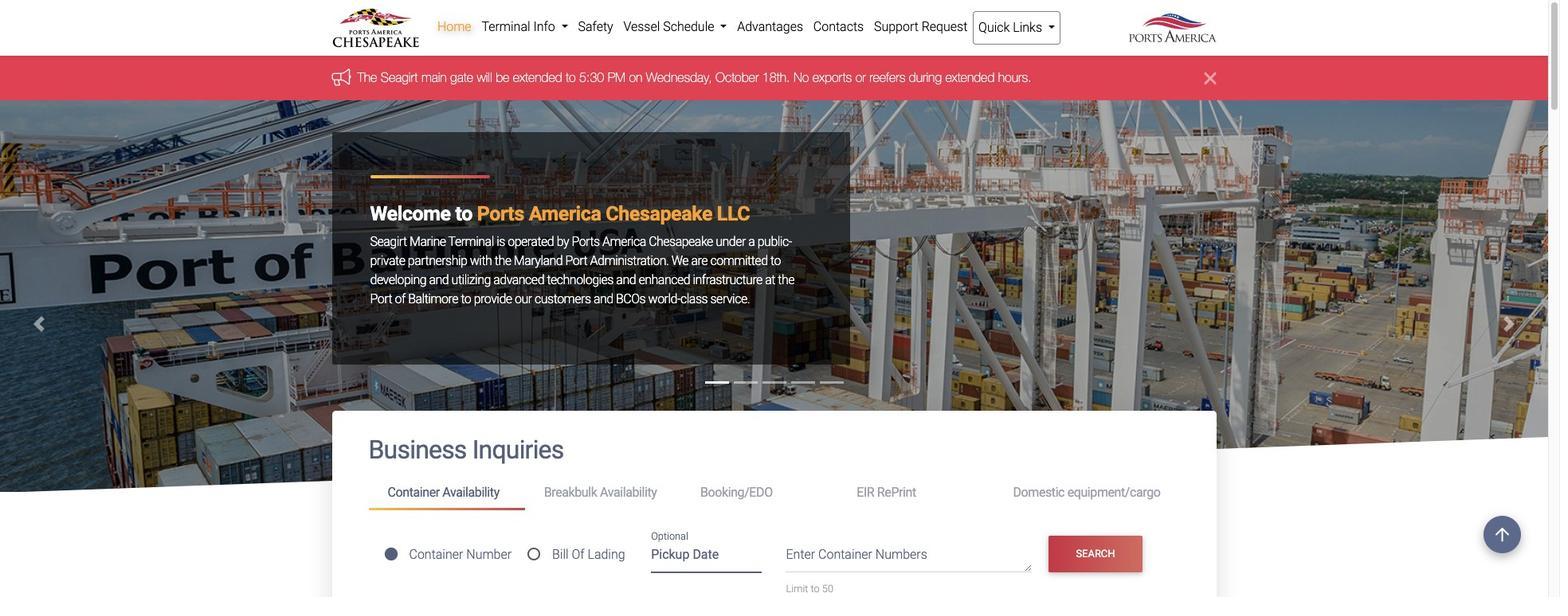 Task type: locate. For each thing, give the bounding box(es) containing it.
quick links
[[979, 20, 1045, 35]]

chesapeake
[[606, 202, 712, 225], [649, 234, 713, 249]]

inquiries
[[472, 435, 564, 466]]

eir reprint link
[[838, 479, 994, 508]]

1 vertical spatial seagirt
[[370, 234, 407, 249]]

service.
[[710, 292, 750, 307]]

extended
[[513, 70, 562, 85], [945, 70, 995, 85]]

0 horizontal spatial extended
[[513, 70, 562, 85]]

container availability link
[[369, 479, 525, 510]]

1 availability from the left
[[443, 485, 499, 501]]

exports
[[813, 70, 852, 85]]

1 vertical spatial port
[[370, 292, 392, 307]]

1 horizontal spatial extended
[[945, 70, 995, 85]]

by
[[557, 234, 569, 249]]

the seagirt main gate will be extended to 5:30 pm on wednesday, october 18th.  no exports or reefers during extended hours.
[[357, 70, 1032, 85]]

extended right be
[[513, 70, 562, 85]]

container left the number
[[409, 547, 463, 562]]

domestic equipment/cargo link
[[994, 479, 1180, 508]]

is
[[497, 234, 505, 249]]

with
[[470, 253, 492, 269]]

to
[[566, 70, 576, 85], [455, 202, 472, 225], [770, 253, 781, 269], [461, 292, 471, 307], [811, 584, 820, 596]]

port
[[565, 253, 587, 269], [370, 292, 392, 307]]

optional
[[651, 531, 688, 543]]

1 vertical spatial ports
[[572, 234, 600, 249]]

the right at
[[778, 272, 794, 288]]

and left bcos
[[594, 292, 613, 307]]

close image
[[1204, 69, 1216, 88]]

infrastructure
[[693, 272, 762, 288]]

be
[[496, 70, 509, 85]]

1 horizontal spatial america
[[602, 234, 646, 249]]

seagirt inside "alert"
[[381, 70, 418, 85]]

america up the "by"
[[529, 202, 601, 225]]

0 horizontal spatial availability
[[443, 485, 499, 501]]

container
[[388, 485, 440, 501], [409, 547, 463, 562], [818, 548, 872, 563]]

and
[[429, 272, 449, 288], [616, 272, 636, 288], [594, 292, 613, 307]]

vessel
[[623, 19, 660, 34]]

0 vertical spatial port
[[565, 253, 587, 269]]

0 vertical spatial seagirt
[[381, 70, 418, 85]]

2 horizontal spatial and
[[616, 272, 636, 288]]

at
[[765, 272, 775, 288]]

safety link
[[573, 11, 618, 43]]

availability down business inquiries
[[443, 485, 499, 501]]

0 vertical spatial the
[[495, 253, 511, 269]]

will
[[477, 70, 492, 85]]

seagirt marine terminal is operated by ports america chesapeake under a public- private partnership with the maryland port administration.                         we are committed to developing and utilizing advanced technologies and enhanced infrastructure at the port of baltimore to provide                         our customers and bcos world-class service.
[[370, 234, 794, 307]]

search button
[[1049, 536, 1142, 573]]

enter
[[786, 548, 815, 563]]

1 vertical spatial the
[[778, 272, 794, 288]]

llc
[[717, 202, 750, 225]]

america up the administration.
[[602, 234, 646, 249]]

we
[[671, 253, 689, 269]]

to left 5:30
[[566, 70, 576, 85]]

1 horizontal spatial ports
[[572, 234, 600, 249]]

bill
[[552, 547, 569, 562]]

Optional text field
[[651, 542, 762, 574]]

to down the public-
[[770, 253, 781, 269]]

to up with
[[455, 202, 472, 225]]

breakbulk availability
[[544, 485, 657, 501]]

number
[[466, 547, 512, 562]]

seagirt
[[381, 70, 418, 85], [370, 234, 407, 249]]

committed
[[710, 253, 768, 269]]

october
[[716, 70, 759, 85]]

container inside container availability link
[[388, 485, 440, 501]]

extended right the 'during'
[[945, 70, 995, 85]]

info
[[533, 19, 555, 34]]

support request link
[[869, 11, 973, 43]]

terminal up with
[[448, 234, 494, 249]]

0 horizontal spatial port
[[370, 292, 392, 307]]

contacts
[[813, 19, 864, 34]]

safety
[[578, 19, 613, 34]]

seagirt up "private"
[[370, 234, 407, 249]]

main
[[421, 70, 447, 85]]

availability for container availability
[[443, 485, 499, 501]]

the down is
[[495, 253, 511, 269]]

2 availability from the left
[[600, 485, 657, 501]]

0 vertical spatial terminal
[[482, 19, 530, 34]]

on
[[629, 70, 643, 85]]

ports up is
[[477, 202, 524, 225]]

search
[[1076, 548, 1115, 560]]

limit to 50
[[786, 584, 833, 596]]

and down partnership
[[429, 272, 449, 288]]

terminal left "info"
[[482, 19, 530, 34]]

1 vertical spatial terminal
[[448, 234, 494, 249]]

availability right the breakbulk
[[600, 485, 657, 501]]

port left 'of'
[[370, 292, 392, 307]]

availability for breakbulk availability
[[600, 485, 657, 501]]

support
[[874, 19, 919, 34]]

1 horizontal spatial the
[[778, 272, 794, 288]]

enhanced
[[639, 272, 690, 288]]

1 horizontal spatial availability
[[600, 485, 657, 501]]

1 horizontal spatial and
[[594, 292, 613, 307]]

advantages link
[[732, 11, 808, 43]]

ports
[[477, 202, 524, 225], [572, 234, 600, 249]]

or
[[856, 70, 866, 85]]

during
[[909, 70, 942, 85]]

container for container availability
[[388, 485, 440, 501]]

port up the technologies
[[565, 253, 587, 269]]

0 horizontal spatial america
[[529, 202, 601, 225]]

terminal
[[482, 19, 530, 34], [448, 234, 494, 249]]

seagirt right the
[[381, 70, 418, 85]]

ports right the "by"
[[572, 234, 600, 249]]

to down utilizing
[[461, 292, 471, 307]]

hours.
[[998, 70, 1032, 85]]

developing
[[370, 272, 426, 288]]

1 vertical spatial america
[[602, 234, 646, 249]]

0 vertical spatial ports
[[477, 202, 524, 225]]

to inside "alert"
[[566, 70, 576, 85]]

bcos
[[616, 292, 646, 307]]

1 vertical spatial chesapeake
[[649, 234, 713, 249]]

1 extended from the left
[[513, 70, 562, 85]]

wednesday,
[[646, 70, 712, 85]]

equipment/cargo
[[1067, 485, 1161, 501]]

container down business
[[388, 485, 440, 501]]

and down the administration.
[[616, 272, 636, 288]]



Task type: describe. For each thing, give the bounding box(es) containing it.
schedule
[[663, 19, 714, 34]]

terminal info link
[[477, 11, 573, 43]]

container for container number
[[409, 547, 463, 562]]

private
[[370, 253, 405, 269]]

go to top image
[[1484, 516, 1521, 554]]

advanced
[[493, 272, 544, 288]]

ports america chesapeake image
[[0, 101, 1548, 598]]

welcome to ports america chesapeake llc
[[370, 202, 750, 225]]

business
[[369, 435, 467, 466]]

1 horizontal spatial port
[[565, 253, 587, 269]]

booking/edo link
[[681, 479, 838, 508]]

the
[[357, 70, 377, 85]]

lading
[[588, 547, 625, 562]]

reprint
[[877, 485, 916, 501]]

0 horizontal spatial and
[[429, 272, 449, 288]]

under
[[716, 234, 746, 249]]

marine
[[410, 234, 446, 249]]

enter container numbers
[[786, 548, 927, 563]]

utilizing
[[451, 272, 491, 288]]

reefers
[[869, 70, 905, 85]]

bill of lading
[[552, 547, 625, 562]]

partnership
[[408, 253, 467, 269]]

seagirt inside seagirt marine terminal is operated by ports america chesapeake under a public- private partnership with the maryland port administration.                         we are committed to developing and utilizing advanced technologies and enhanced infrastructure at the port of baltimore to provide                         our customers and bcos world-class service.
[[370, 234, 407, 249]]

customers
[[535, 292, 591, 307]]

request
[[922, 19, 968, 34]]

vessel schedule link
[[618, 11, 732, 43]]

operated
[[508, 234, 554, 249]]

breakbulk availability link
[[525, 479, 681, 508]]

terminal inside seagirt marine terminal is operated by ports america chesapeake under a public- private partnership with the maryland port administration.                         we are committed to developing and utilizing advanced technologies and enhanced infrastructure at the port of baltimore to provide                         our customers and bcos world-class service.
[[448, 234, 494, 249]]

gate
[[450, 70, 473, 85]]

support request
[[874, 19, 968, 34]]

advantages
[[737, 19, 803, 34]]

0 horizontal spatial ports
[[477, 202, 524, 225]]

container availability
[[388, 485, 499, 501]]

a
[[748, 234, 755, 249]]

no
[[794, 70, 809, 85]]

0 vertical spatial chesapeake
[[606, 202, 712, 225]]

the seagirt main gate will be extended to 5:30 pm on wednesday, october 18th.  no exports or reefers during extended hours. alert
[[0, 56, 1548, 101]]

world-
[[648, 292, 680, 307]]

contacts link
[[808, 11, 869, 43]]

breakbulk
[[544, 485, 597, 501]]

administration.
[[590, 253, 669, 269]]

bullhorn image
[[332, 68, 357, 86]]

eir
[[857, 485, 874, 501]]

domestic
[[1013, 485, 1065, 501]]

home
[[437, 19, 471, 34]]

provide
[[474, 292, 512, 307]]

18th.
[[762, 70, 790, 85]]

public-
[[758, 234, 792, 249]]

are
[[691, 253, 708, 269]]

container up 50
[[818, 548, 872, 563]]

0 vertical spatial america
[[529, 202, 601, 225]]

ports inside seagirt marine terminal is operated by ports america chesapeake under a public- private partnership with the maryland port administration.                         we are committed to developing and utilizing advanced technologies and enhanced infrastructure at the port of baltimore to provide                         our customers and bcos world-class service.
[[572, 234, 600, 249]]

Enter Container Numbers text field
[[786, 546, 1032, 573]]

america inside seagirt marine terminal is operated by ports america chesapeake under a public- private partnership with the maryland port administration.                         we are committed to developing and utilizing advanced technologies and enhanced infrastructure at the port of baltimore to provide                         our customers and bcos world-class service.
[[602, 234, 646, 249]]

chesapeake inside seagirt marine terminal is operated by ports america chesapeake under a public- private partnership with the maryland port administration.                         we are committed to developing and utilizing advanced technologies and enhanced infrastructure at the port of baltimore to provide                         our customers and bcos world-class service.
[[649, 234, 713, 249]]

0 horizontal spatial the
[[495, 253, 511, 269]]

of
[[572, 547, 585, 562]]

container number
[[409, 547, 512, 562]]

numbers
[[876, 548, 927, 563]]

terminal info
[[482, 19, 558, 34]]

business inquiries
[[369, 435, 564, 466]]

our
[[515, 292, 532, 307]]

quick
[[979, 20, 1010, 35]]

maryland
[[514, 253, 563, 269]]

vessel schedule
[[623, 19, 717, 34]]

links
[[1013, 20, 1042, 35]]

2 extended from the left
[[945, 70, 995, 85]]

of
[[395, 292, 405, 307]]

welcome
[[370, 202, 451, 225]]

technologies
[[547, 272, 614, 288]]

limit
[[786, 584, 808, 596]]

to left 50
[[811, 584, 820, 596]]

quick links link
[[973, 11, 1061, 45]]

home link
[[432, 11, 477, 43]]

pm
[[608, 70, 626, 85]]

50
[[822, 584, 833, 596]]

class
[[680, 292, 708, 307]]

booking/edo
[[700, 485, 773, 501]]

eir reprint
[[857, 485, 916, 501]]

5:30
[[579, 70, 604, 85]]

the seagirt main gate will be extended to 5:30 pm on wednesday, october 18th.  no exports or reefers during extended hours. link
[[357, 70, 1032, 85]]



Task type: vqa. For each thing, say whether or not it's contained in the screenshot.
Connected
no



